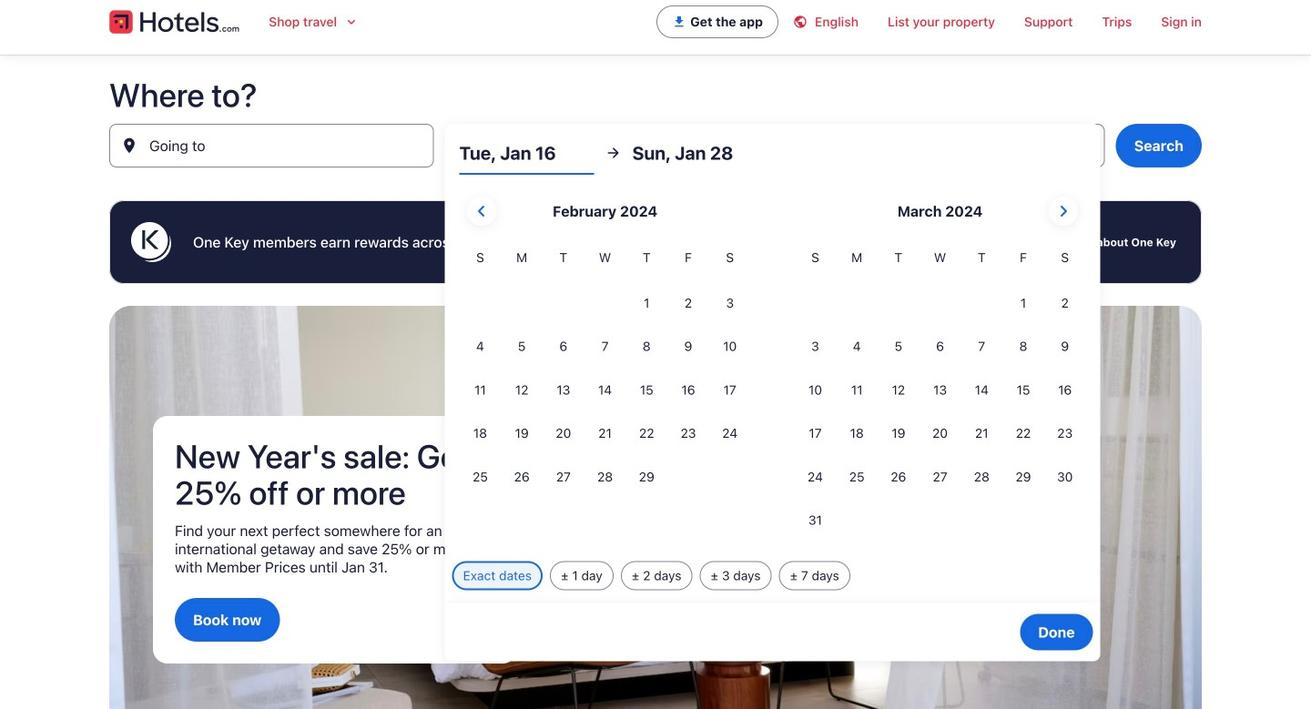 Task type: vqa. For each thing, say whether or not it's contained in the screenshot.
directional "image"
yes



Task type: locate. For each thing, give the bounding box(es) containing it.
download the app button image
[[672, 15, 687, 29]]

application
[[460, 189, 1086, 543]]

hotels logo image
[[109, 7, 240, 36]]

shop travel image
[[344, 15, 359, 29]]

main content
[[0, 55, 1311, 709]]



Task type: describe. For each thing, give the bounding box(es) containing it.
next month image
[[1053, 200, 1075, 222]]

directional image
[[605, 145, 622, 161]]

previous month image
[[471, 200, 493, 222]]

march 2024 element
[[795, 248, 1086, 543]]

small image
[[793, 15, 815, 29]]

february 2024 element
[[460, 248, 751, 500]]



